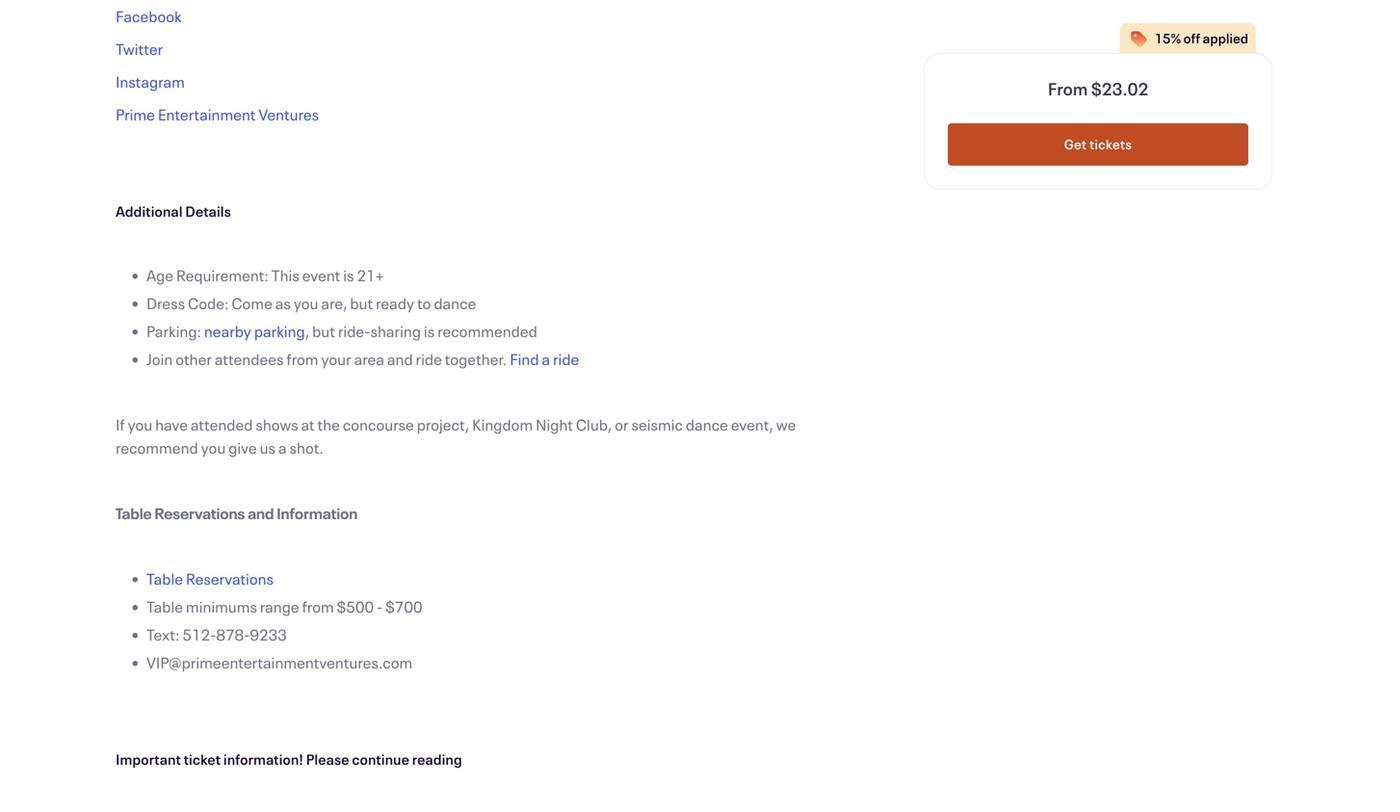 Task type: locate. For each thing, give the bounding box(es) containing it.
and inside age requirement: this event is 21+ dress code: come as you are, but ready to dance parking: nearby parking , but ride-sharing is recommended join other attendees from your area and ride together. find a ride
[[387, 349, 413, 370]]

is down to
[[424, 321, 435, 342]]

tickets
[[1090, 135, 1133, 153]]

reservations up minimums
[[186, 569, 274, 589]]

prime
[[116, 104, 155, 125]]

from left $500
[[302, 597, 334, 617]]

event
[[302, 265, 341, 286]]

a inside if you have attended shows at the concourse project, kingdom night club, or seismic dance event, we recommend you give us a shot.
[[279, 438, 287, 458]]

0 horizontal spatial dance
[[434, 293, 476, 314]]

a
[[542, 349, 550, 370], [279, 438, 287, 458]]

ride
[[416, 349, 442, 370], [553, 349, 580, 370]]

twitter link
[[116, 39, 163, 59]]

1 vertical spatial reservations
[[186, 569, 274, 589]]

you right as
[[294, 293, 319, 314]]

you down attended
[[201, 438, 226, 458]]

table
[[116, 503, 152, 524], [147, 569, 183, 589], [147, 597, 183, 617]]

0 vertical spatial a
[[542, 349, 550, 370]]

1 horizontal spatial dance
[[686, 414, 729, 435]]

instagram link
[[116, 71, 185, 92]]

reservations
[[155, 503, 245, 524], [186, 569, 274, 589]]

2 horizontal spatial you
[[294, 293, 319, 314]]

you right if
[[128, 414, 153, 435]]

1 vertical spatial from
[[302, 597, 334, 617]]

dance left event,
[[686, 414, 729, 435]]

give
[[229, 438, 257, 458]]

0 vertical spatial reservations
[[155, 503, 245, 524]]

facebook link
[[116, 6, 182, 27]]

1 vertical spatial dance
[[686, 414, 729, 435]]

but right are,
[[350, 293, 373, 314]]

concourse
[[343, 414, 414, 435]]

0 horizontal spatial a
[[279, 438, 287, 458]]

dance right to
[[434, 293, 476, 314]]

us
[[260, 438, 276, 458]]

0 vertical spatial from
[[287, 349, 319, 370]]

table reservations table minimums range from $500 - $700 text: 512-878-9233 vip@primeentertainmentventures.com
[[147, 569, 423, 673]]

0 vertical spatial dance
[[434, 293, 476, 314]]

sharing
[[371, 321, 421, 342]]

1 horizontal spatial a
[[542, 349, 550, 370]]

are,
[[321, 293, 347, 314]]

and
[[387, 349, 413, 370], [248, 503, 274, 524]]

1 horizontal spatial and
[[387, 349, 413, 370]]

0 horizontal spatial you
[[128, 414, 153, 435]]

event,
[[731, 414, 774, 435]]

1 vertical spatial you
[[128, 414, 153, 435]]

code:
[[188, 293, 229, 314]]

get
[[1065, 135, 1088, 153]]

recommended
[[438, 321, 538, 342]]

15%
[[1155, 29, 1182, 47]]

0 horizontal spatial but
[[312, 321, 335, 342]]

0 vertical spatial you
[[294, 293, 319, 314]]

0 horizontal spatial ride
[[416, 349, 442, 370]]

important
[[116, 750, 181, 769]]

0 vertical spatial and
[[387, 349, 413, 370]]

a right us
[[279, 438, 287, 458]]

0 horizontal spatial and
[[248, 503, 274, 524]]

but
[[350, 293, 373, 314], [312, 321, 335, 342]]

1 ride from the left
[[416, 349, 442, 370]]

age requirement: this event is 21+ dress code: come as you are, but ready to dance parking: nearby parking , but ride-sharing is recommended join other attendees from your area and ride together. find a ride
[[147, 265, 580, 370]]

you
[[294, 293, 319, 314], [128, 414, 153, 435], [201, 438, 226, 458]]

parking:
[[147, 321, 201, 342]]

1 vertical spatial a
[[279, 438, 287, 458]]

range
[[260, 597, 299, 617]]

0 vertical spatial table
[[116, 503, 152, 524]]

reservations inside table reservations table minimums range from $500 - $700 text: 512-878-9233 vip@primeentertainmentventures.com
[[186, 569, 274, 589]]

1 vertical spatial but
[[312, 321, 335, 342]]

1 vertical spatial table
[[147, 569, 183, 589]]

is left 21+
[[343, 265, 354, 286]]

important ticket information! please continue reading
[[116, 750, 462, 769]]

attendees
[[215, 349, 284, 370]]

1 horizontal spatial ride
[[553, 349, 580, 370]]

or
[[615, 414, 629, 435]]

minimums
[[186, 597, 257, 617]]

0 vertical spatial but
[[350, 293, 373, 314]]

878-
[[216, 625, 250, 645]]

ride down sharing
[[416, 349, 442, 370]]

2 vertical spatial you
[[201, 438, 226, 458]]

from down ,
[[287, 349, 319, 370]]

get tickets button
[[948, 123, 1249, 166]]

is
[[343, 265, 354, 286], [424, 321, 435, 342]]

please
[[306, 750, 349, 769]]

and left information
[[248, 503, 274, 524]]

$23.02
[[1092, 77, 1149, 100]]

15% off applied
[[1155, 29, 1249, 47]]

your
[[321, 349, 352, 370]]

reservations up table reservations link
[[155, 503, 245, 524]]

dance inside if you have attended shows at the concourse project, kingdom night club, or seismic dance event, we recommend you give us a shot.
[[686, 414, 729, 435]]

and down sharing
[[387, 349, 413, 370]]

from
[[1048, 77, 1089, 100]]

but right ,
[[312, 321, 335, 342]]

parking
[[254, 321, 305, 342]]

get tickets
[[1065, 135, 1133, 153]]

reading
[[412, 750, 462, 769]]

0 vertical spatial is
[[343, 265, 354, 286]]

facebook
[[116, 6, 182, 27]]

9233
[[250, 625, 287, 645]]

additional details
[[116, 202, 231, 221]]

a right find
[[542, 349, 550, 370]]

ride right find
[[553, 349, 580, 370]]

if you have attended shows at the concourse project, kingdom night club, or seismic dance event, we recommend you give us a shot.
[[116, 414, 797, 458]]

dance
[[434, 293, 476, 314], [686, 414, 729, 435]]

age
[[147, 265, 174, 286]]

details
[[185, 202, 231, 221]]

1 vertical spatial and
[[248, 503, 274, 524]]

1 vertical spatial is
[[424, 321, 435, 342]]

if
[[116, 414, 125, 435]]

together.
[[445, 349, 507, 370]]

nearby
[[204, 321, 251, 342]]

ventures
[[259, 104, 319, 125]]

1 horizontal spatial is
[[424, 321, 435, 342]]

from
[[287, 349, 319, 370], [302, 597, 334, 617]]

vip@primeentertainmentventures.com
[[147, 653, 413, 673]]



Task type: describe. For each thing, give the bounding box(es) containing it.
project,
[[417, 414, 470, 435]]

1 horizontal spatial you
[[201, 438, 226, 458]]

nearby parking link
[[204, 321, 305, 342]]

table reservations and information
[[116, 503, 358, 524]]

reservations for table
[[186, 569, 274, 589]]

entertainment
[[158, 104, 256, 125]]

2 ride from the left
[[553, 349, 580, 370]]

prime entertainment ventures link
[[116, 104, 319, 125]]

$700
[[386, 597, 423, 617]]

prime entertainment ventures
[[116, 104, 319, 125]]

,
[[305, 321, 310, 342]]

attended
[[191, 414, 253, 435]]

other
[[176, 349, 212, 370]]

dress
[[147, 293, 185, 314]]

requirement:
[[176, 265, 269, 286]]

night
[[536, 414, 573, 435]]

area
[[354, 349, 385, 370]]

from $23.02
[[1048, 77, 1149, 100]]

21+
[[357, 265, 384, 286]]

from inside table reservations table minimums range from $500 - $700 text: 512-878-9233 vip@primeentertainmentventures.com
[[302, 597, 334, 617]]

ride-
[[338, 321, 371, 342]]

continue
[[352, 750, 410, 769]]

the
[[318, 414, 340, 435]]

club,
[[576, 414, 612, 435]]

table reservations link
[[147, 569, 274, 589]]

join
[[147, 349, 173, 370]]

from inside age requirement: this event is 21+ dress code: come as you are, but ready to dance parking: nearby parking , but ride-sharing is recommended join other attendees from your area and ride together. find a ride
[[287, 349, 319, 370]]

a inside age requirement: this event is 21+ dress code: come as you are, but ready to dance parking: nearby parking , but ride-sharing is recommended join other attendees from your area and ride together. find a ride
[[542, 349, 550, 370]]

seismic
[[632, 414, 683, 435]]

kingdom
[[472, 414, 533, 435]]

information
[[277, 503, 358, 524]]

dance inside age requirement: this event is 21+ dress code: come as you are, but ready to dance parking: nearby parking , but ride-sharing is recommended join other attendees from your area and ride together. find a ride
[[434, 293, 476, 314]]

ticket
[[184, 750, 221, 769]]

have
[[155, 414, 188, 435]]

512-
[[183, 625, 216, 645]]

2 vertical spatial table
[[147, 597, 183, 617]]

table for table reservations table minimums range from $500 - $700 text: 512-878-9233 vip@primeentertainmentventures.com
[[147, 569, 183, 589]]

additional
[[116, 202, 183, 221]]

shows
[[256, 414, 298, 435]]

this
[[272, 265, 300, 286]]

recommend
[[116, 438, 198, 458]]

as
[[275, 293, 291, 314]]

at
[[301, 414, 315, 435]]

we
[[777, 414, 797, 435]]

off
[[1184, 29, 1201, 47]]

reservations for and
[[155, 503, 245, 524]]

0 horizontal spatial is
[[343, 265, 354, 286]]

come
[[232, 293, 273, 314]]

to
[[417, 293, 431, 314]]

twitter
[[116, 39, 163, 59]]

information!
[[224, 750, 303, 769]]

find
[[510, 349, 539, 370]]

text:
[[147, 625, 180, 645]]

you inside age requirement: this event is 21+ dress code: come as you are, but ready to dance parking: nearby parking , but ride-sharing is recommended join other attendees from your area and ride together. find a ride
[[294, 293, 319, 314]]

$500
[[337, 597, 374, 617]]

find a ride link
[[510, 349, 580, 370]]

instagram
[[116, 71, 185, 92]]

-
[[377, 597, 383, 617]]

table for table reservations and information
[[116, 503, 152, 524]]

shot.
[[290, 438, 324, 458]]

1 horizontal spatial but
[[350, 293, 373, 314]]

ready
[[376, 293, 415, 314]]

applied
[[1204, 29, 1249, 47]]



Task type: vqa. For each thing, say whether or not it's contained in the screenshot.
Events associated with Virtual Events Platform
no



